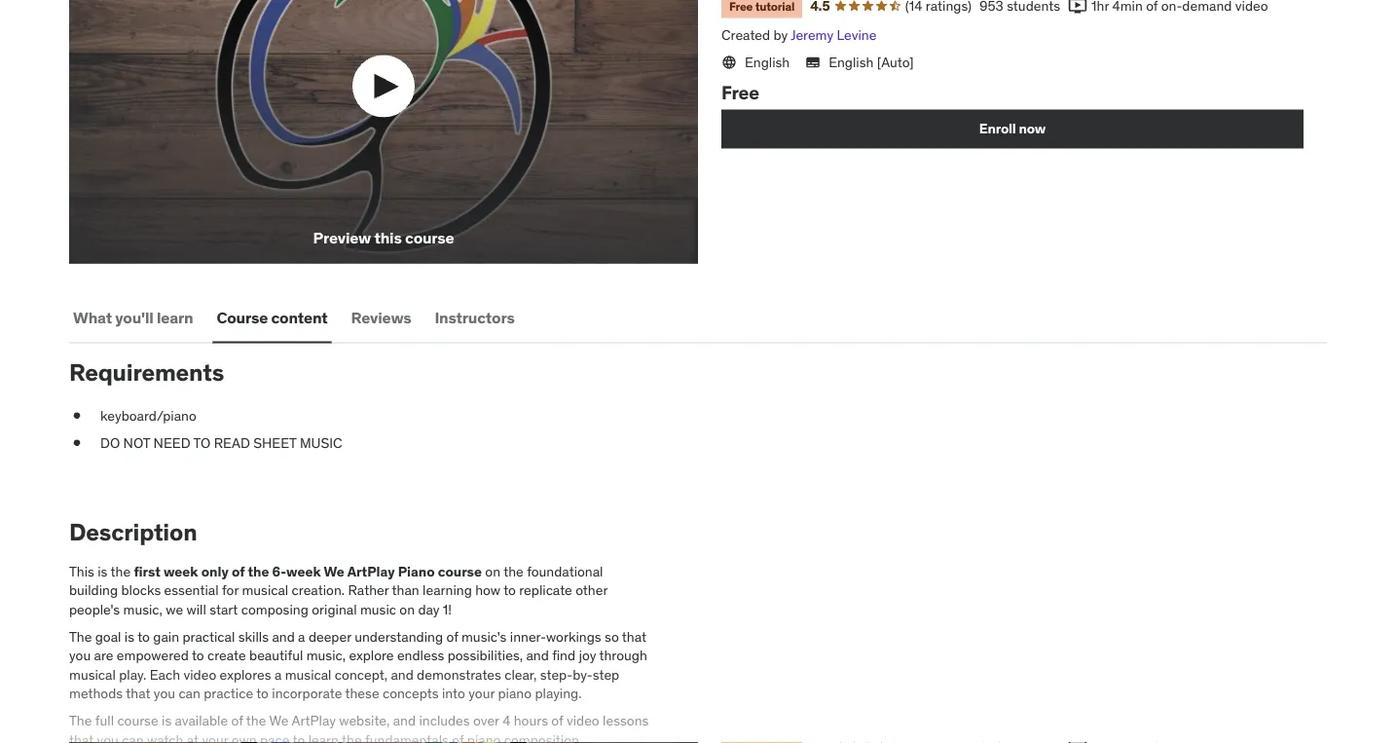 Task type: locate. For each thing, give the bounding box(es) containing it.
you down full
[[97, 731, 119, 743]]

2 horizontal spatial that
[[622, 628, 647, 645]]

created
[[722, 26, 770, 44]]

enroll now button
[[722, 110, 1304, 149]]

enroll now
[[980, 120, 1046, 137]]

course right this
[[405, 228, 454, 248]]

artplay up rather
[[347, 563, 395, 580]]

a
[[298, 628, 305, 645], [275, 666, 282, 683]]

week up essential at the left bottom of the page
[[164, 563, 198, 580]]

1 vertical spatial xsmall image
[[69, 433, 85, 452]]

1 horizontal spatial your
[[469, 685, 495, 702]]

blocks
[[121, 582, 161, 599]]

musical up methods
[[69, 666, 116, 683]]

composing
[[241, 601, 309, 618]]

people's
[[69, 601, 120, 618]]

this is the first week only of the 6-week we artplay piano course
[[69, 563, 482, 580]]

video down playing.
[[567, 712, 600, 729]]

1 horizontal spatial week
[[286, 563, 321, 580]]

1 english from the left
[[745, 53, 790, 71]]

you'll
[[115, 308, 153, 327]]

what
[[73, 308, 112, 327]]

1 vertical spatial artplay
[[292, 712, 336, 729]]

inner-
[[510, 628, 546, 645]]

0 vertical spatial a
[[298, 628, 305, 645]]

english down levine in the right of the page
[[829, 53, 874, 71]]

1 horizontal spatial on
[[485, 563, 501, 580]]

to
[[193, 434, 211, 451]]

video down create
[[183, 666, 216, 683]]

0 vertical spatial course
[[405, 228, 454, 248]]

learn inside button
[[157, 308, 193, 327]]

preview this course button
[[69, 0, 698, 263]]

you left are
[[69, 647, 91, 664]]

clear,
[[505, 666, 537, 683]]

is
[[98, 563, 108, 580], [124, 628, 134, 645], [162, 712, 172, 729]]

not
[[123, 434, 150, 451]]

learning
[[423, 582, 472, 599]]

that down methods
[[69, 731, 94, 743]]

artplay down the incorporate
[[292, 712, 336, 729]]

reviews
[[351, 308, 411, 327]]

0 vertical spatial video
[[183, 666, 216, 683]]

the left first
[[111, 563, 131, 580]]

are
[[94, 647, 113, 664]]

0 vertical spatial music,
[[123, 601, 163, 618]]

over
[[473, 712, 499, 729]]

0 vertical spatial the
[[69, 628, 92, 645]]

on
[[485, 563, 501, 580], [400, 601, 415, 618]]

artplay inside the goal is to gain practical skills and a deeper understanding of music's inner-workings so that you are empowered to create beautiful music, explore endless possibilities, and find joy through musical play. each video explores a musical concept, and demonstrates clear, step-by-step methods that you can practice to incorporate these concepts into your piano playing. the full course is available of the we artplay website, and includes over 4 hours of video lessons that you can watch at your own pace to learn the fundamentals of piano composition.
[[292, 712, 336, 729]]

on the foundational building blocks essential for musical creation. rather than learning how to replicate other people's music, we will start composing original music on day 1!
[[69, 563, 608, 618]]

1 vertical spatial the
[[69, 712, 92, 729]]

english for english [auto]
[[829, 53, 874, 71]]

music,
[[123, 601, 163, 618], [306, 647, 346, 664]]

artplay
[[347, 563, 395, 580], [292, 712, 336, 729]]

a down beautiful
[[275, 666, 282, 683]]

0 horizontal spatial english
[[745, 53, 790, 71]]

1 vertical spatial music,
[[306, 647, 346, 664]]

xsmall image for keyboard/piano
[[69, 406, 85, 425]]

piano down the over
[[467, 731, 501, 743]]

0 horizontal spatial week
[[164, 563, 198, 580]]

0 horizontal spatial is
[[98, 563, 108, 580]]

on down than
[[400, 601, 415, 618]]

1 horizontal spatial artplay
[[347, 563, 395, 580]]

0 vertical spatial we
[[324, 563, 345, 580]]

the left goal
[[69, 628, 92, 645]]

week up "creation."
[[286, 563, 321, 580]]

practice
[[204, 685, 253, 702]]

own
[[232, 731, 257, 743]]

course up watch
[[117, 712, 158, 729]]

joy
[[579, 647, 596, 664]]

learn right you'll
[[157, 308, 193, 327]]

1 horizontal spatial learn
[[308, 731, 339, 743]]

full
[[95, 712, 114, 729]]

is right goal
[[124, 628, 134, 645]]

0 horizontal spatial a
[[275, 666, 282, 683]]

music, inside the goal is to gain practical skills and a deeper understanding of music's inner-workings so that you are empowered to create beautiful music, explore endless possibilities, and find joy through musical play. each video explores a musical concept, and demonstrates clear, step-by-step methods that you can practice to incorporate these concepts into your piano playing. the full course is available of the we artplay website, and includes over 4 hours of video lessons that you can watch at your own pace to learn the fundamentals of piano composition.
[[306, 647, 346, 664]]

creation.
[[292, 582, 345, 599]]

music, down deeper
[[306, 647, 346, 664]]

the left full
[[69, 712, 92, 729]]

is up watch
[[162, 712, 172, 729]]

play.
[[119, 666, 146, 683]]

jeremy
[[791, 26, 834, 44]]

we inside the goal is to gain practical skills and a deeper understanding of music's inner-workings so that you are empowered to create beautiful music, explore endless possibilities, and find joy through musical play. each video explores a musical concept, and demonstrates clear, step-by-step methods that you can practice to incorporate these concepts into your piano playing. the full course is available of the we artplay website, and includes over 4 hours of video lessons that you can watch at your own pace to learn the fundamentals of piano composition.
[[269, 712, 289, 729]]

workings
[[546, 628, 602, 645]]

possibilities,
[[448, 647, 523, 664]]

0 horizontal spatial learn
[[157, 308, 193, 327]]

1 xsmall image from the top
[[69, 406, 85, 425]]

can left watch
[[122, 731, 144, 743]]

can up available
[[179, 685, 200, 702]]

1 vertical spatial you
[[154, 685, 175, 702]]

1 vertical spatial your
[[202, 731, 228, 743]]

your up the over
[[469, 685, 495, 702]]

incorporate
[[272, 685, 342, 702]]

0 vertical spatial on
[[485, 563, 501, 580]]

course inside the goal is to gain practical skills and a deeper understanding of music's inner-workings so that you are empowered to create beautiful music, explore endless possibilities, and find joy through musical play. each video explores a musical concept, and demonstrates clear, step-by-step methods that you can practice to incorporate these concepts into your piano playing. the full course is available of the we artplay website, and includes over 4 hours of video lessons that you can watch at your own pace to learn the fundamentals of piano composition.
[[117, 712, 158, 729]]

1 vertical spatial we
[[269, 712, 289, 729]]

closed captions image
[[806, 54, 821, 70]]

0 horizontal spatial that
[[69, 731, 94, 743]]

to right how at the left of the page
[[504, 582, 516, 599]]

replicate
[[519, 582, 572, 599]]

that
[[622, 628, 647, 645], [126, 685, 150, 702], [69, 731, 94, 743]]

music, down blocks
[[123, 601, 163, 618]]

other
[[576, 582, 608, 599]]

we up "creation."
[[324, 563, 345, 580]]

piano down clear,
[[498, 685, 532, 702]]

0 vertical spatial you
[[69, 647, 91, 664]]

musical
[[242, 582, 288, 599], [69, 666, 116, 683], [285, 666, 332, 683]]

0 vertical spatial xsmall image
[[69, 406, 85, 425]]

2 xsmall image from the top
[[69, 433, 85, 452]]

your down available
[[202, 731, 228, 743]]

xsmall image
[[69, 406, 85, 425], [69, 433, 85, 452]]

0 horizontal spatial can
[[122, 731, 144, 743]]

1 vertical spatial learn
[[308, 731, 339, 743]]

1 horizontal spatial that
[[126, 685, 150, 702]]

1 horizontal spatial can
[[179, 685, 200, 702]]

2 english from the left
[[829, 53, 874, 71]]

0 vertical spatial piano
[[498, 685, 532, 702]]

the up the replicate
[[504, 563, 524, 580]]

the up own
[[246, 712, 266, 729]]

1 vertical spatial piano
[[467, 731, 501, 743]]

deeper
[[309, 628, 351, 645]]

instructors button
[[431, 294, 519, 341]]

english
[[745, 53, 790, 71], [829, 53, 874, 71]]

2 vertical spatial is
[[162, 712, 172, 729]]

1 vertical spatial that
[[126, 685, 150, 702]]

1 horizontal spatial video
[[567, 712, 600, 729]]

xsmall image left do
[[69, 433, 85, 452]]

the left 6-
[[248, 563, 269, 580]]

music
[[360, 601, 396, 618]]

0 horizontal spatial artplay
[[292, 712, 336, 729]]

demonstrates
[[417, 666, 501, 683]]

start
[[210, 601, 238, 618]]

1!
[[443, 601, 452, 618]]

2 horizontal spatial is
[[162, 712, 172, 729]]

1 week from the left
[[164, 563, 198, 580]]

0 vertical spatial artplay
[[347, 563, 395, 580]]

that up through
[[622, 628, 647, 645]]

of down the 1!
[[446, 628, 458, 645]]

than
[[392, 582, 419, 599]]

6-
[[272, 563, 286, 580]]

is right this
[[98, 563, 108, 580]]

1 vertical spatial video
[[567, 712, 600, 729]]

xsmall image left keyboard/piano
[[69, 406, 85, 425]]

learn down the incorporate
[[308, 731, 339, 743]]

2 the from the top
[[69, 712, 92, 729]]

essential
[[164, 582, 219, 599]]

0 vertical spatial is
[[98, 563, 108, 580]]

explores
[[220, 666, 271, 683]]

week
[[164, 563, 198, 580], [286, 563, 321, 580]]

we up pace
[[269, 712, 289, 729]]

that down the play.
[[126, 685, 150, 702]]

course up learning
[[438, 563, 482, 580]]

fundamentals
[[365, 731, 449, 743]]

musical up composing
[[242, 582, 288, 599]]

learn
[[157, 308, 193, 327], [308, 731, 339, 743]]

1 horizontal spatial music,
[[306, 647, 346, 664]]

1 vertical spatial course
[[438, 563, 482, 580]]

0 horizontal spatial on
[[400, 601, 415, 618]]

a left deeper
[[298, 628, 305, 645]]

0 horizontal spatial your
[[202, 731, 228, 743]]

watch
[[147, 731, 184, 743]]

the goal is to gain practical skills and a deeper understanding of music's inner-workings so that you are empowered to create beautiful music, explore endless possibilities, and find joy through musical play. each video explores a musical concept, and demonstrates clear, step-by-step methods that you can practice to incorporate these concepts into your piano playing. the full course is available of the we artplay website, and includes over 4 hours of video lessons that you can watch at your own pace to learn the fundamentals of piano composition.
[[69, 628, 649, 743]]

xsmall image for do not need to read sheet music
[[69, 433, 85, 452]]

1 horizontal spatial is
[[124, 628, 134, 645]]

concepts
[[383, 685, 439, 702]]

you down each
[[154, 685, 175, 702]]

1 vertical spatial can
[[122, 731, 144, 743]]

this
[[69, 563, 94, 580]]

the
[[69, 628, 92, 645], [69, 712, 92, 729]]

your
[[469, 685, 495, 702], [202, 731, 228, 743]]

0 vertical spatial learn
[[157, 308, 193, 327]]

the
[[111, 563, 131, 580], [248, 563, 269, 580], [504, 563, 524, 580], [246, 712, 266, 729], [342, 731, 362, 743]]

endless
[[397, 647, 444, 664]]

1 horizontal spatial we
[[324, 563, 345, 580]]

find
[[552, 647, 576, 664]]

rather
[[348, 582, 389, 599]]

2 vertical spatial course
[[117, 712, 158, 729]]

course inside "button"
[[405, 228, 454, 248]]

to right pace
[[293, 731, 305, 743]]

0 horizontal spatial music,
[[123, 601, 163, 618]]

1 horizontal spatial english
[[829, 53, 874, 71]]

piano
[[498, 685, 532, 702], [467, 731, 501, 743]]

on up how at the left of the page
[[485, 563, 501, 580]]

what you'll learn
[[73, 308, 193, 327]]

of up for
[[232, 563, 245, 580]]

read
[[214, 434, 250, 451]]

2 vertical spatial you
[[97, 731, 119, 743]]

playing.
[[535, 685, 582, 702]]

english down by
[[745, 53, 790, 71]]

0 horizontal spatial we
[[269, 712, 289, 729]]



Task type: describe. For each thing, give the bounding box(es) containing it.
course
[[217, 308, 268, 327]]

through
[[599, 647, 647, 664]]

step
[[593, 666, 620, 683]]

skills
[[238, 628, 269, 645]]

methods
[[69, 685, 123, 702]]

step-
[[540, 666, 573, 683]]

musical inside on the foundational building blocks essential for musical creation. rather than learning how to replicate other people's music, we will start composing original music on day 1!
[[242, 582, 288, 599]]

enroll
[[980, 120, 1016, 137]]

english [auto]
[[829, 53, 914, 71]]

practical
[[183, 628, 235, 645]]

website,
[[339, 712, 390, 729]]

sheet
[[253, 434, 297, 451]]

course language image
[[722, 55, 737, 70]]

now
[[1019, 120, 1046, 137]]

to down explores
[[256, 685, 269, 702]]

to down practical
[[192, 647, 204, 664]]

this
[[374, 228, 402, 248]]

understanding
[[355, 628, 443, 645]]

at
[[187, 731, 199, 743]]

by-
[[573, 666, 593, 683]]

pace
[[260, 731, 290, 743]]

how
[[475, 582, 501, 599]]

explore
[[349, 647, 394, 664]]

[auto]
[[877, 53, 914, 71]]

empowered
[[117, 647, 189, 664]]

jeremy levine link
[[791, 26, 877, 44]]

music, inside on the foundational building blocks essential for musical creation. rather than learning how to replicate other people's music, we will start composing original music on day 1!
[[123, 601, 163, 618]]

4
[[503, 712, 511, 729]]

beautiful
[[249, 647, 303, 664]]

requirements
[[69, 358, 224, 387]]

so
[[605, 628, 619, 645]]

and up concepts
[[391, 666, 414, 683]]

levine
[[837, 26, 877, 44]]

piano
[[398, 563, 435, 580]]

includes
[[419, 712, 470, 729]]

the down website,
[[342, 731, 362, 743]]

foundational
[[527, 563, 603, 580]]

0 vertical spatial your
[[469, 685, 495, 702]]

to inside on the foundational building blocks essential for musical creation. rather than learning how to replicate other people's music, we will start composing original music on day 1!
[[504, 582, 516, 599]]

learn inside the goal is to gain practical skills and a deeper understanding of music's inner-workings so that you are empowered to create beautiful music, explore endless possibilities, and find joy through musical play. each video explores a musical concept, and demonstrates clear, step-by-step methods that you can practice to incorporate these concepts into your piano playing. the full course is available of the we artplay website, and includes over 4 hours of video lessons that you can watch at your own pace to learn the fundamentals of piano composition.
[[308, 731, 339, 743]]

of up own
[[231, 712, 243, 729]]

instructors
[[435, 308, 515, 327]]

these
[[345, 685, 379, 702]]

description
[[69, 517, 197, 547]]

the inside on the foundational building blocks essential for musical creation. rather than learning how to replicate other people's music, we will start composing original music on day 1!
[[504, 563, 524, 580]]

of down includes
[[452, 731, 464, 743]]

of up composition.
[[552, 712, 563, 729]]

we
[[166, 601, 183, 618]]

each
[[150, 666, 180, 683]]

lessons
[[603, 712, 649, 729]]

0 horizontal spatial video
[[183, 666, 216, 683]]

day
[[418, 601, 440, 618]]

reviews button
[[347, 294, 415, 341]]

composition.
[[504, 731, 583, 743]]

2 vertical spatial that
[[69, 731, 94, 743]]

1 vertical spatial is
[[124, 628, 134, 645]]

music
[[300, 434, 342, 451]]

do not need to read sheet music
[[100, 434, 342, 451]]

1 vertical spatial a
[[275, 666, 282, 683]]

will
[[186, 601, 206, 618]]

0 horizontal spatial you
[[69, 647, 91, 664]]

course content
[[217, 308, 328, 327]]

1 horizontal spatial a
[[298, 628, 305, 645]]

course content button
[[213, 294, 332, 341]]

first
[[134, 563, 161, 580]]

small image
[[1068, 0, 1088, 16]]

what you'll learn button
[[69, 294, 197, 341]]

hours
[[514, 712, 548, 729]]

by
[[774, 26, 788, 44]]

preview this course
[[313, 228, 454, 248]]

0 vertical spatial can
[[179, 685, 200, 702]]

keyboard/piano
[[100, 407, 196, 424]]

2 horizontal spatial you
[[154, 685, 175, 702]]

only
[[201, 563, 229, 580]]

need
[[153, 434, 190, 451]]

into
[[442, 685, 465, 702]]

1 vertical spatial on
[[400, 601, 415, 618]]

2 week from the left
[[286, 563, 321, 580]]

gain
[[153, 628, 179, 645]]

preview
[[313, 228, 371, 248]]

1 the from the top
[[69, 628, 92, 645]]

create
[[207, 647, 246, 664]]

goal
[[95, 628, 121, 645]]

english for english
[[745, 53, 790, 71]]

and down inner-
[[526, 647, 549, 664]]

musical up the incorporate
[[285, 666, 332, 683]]

content
[[271, 308, 328, 327]]

for
[[222, 582, 239, 599]]

available
[[175, 712, 228, 729]]

and up fundamentals
[[393, 712, 416, 729]]

1 horizontal spatial you
[[97, 731, 119, 743]]

and up beautiful
[[272, 628, 295, 645]]

to up empowered
[[137, 628, 150, 645]]

0 vertical spatial that
[[622, 628, 647, 645]]



Task type: vqa. For each thing, say whether or not it's contained in the screenshot.
watch on the bottom
yes



